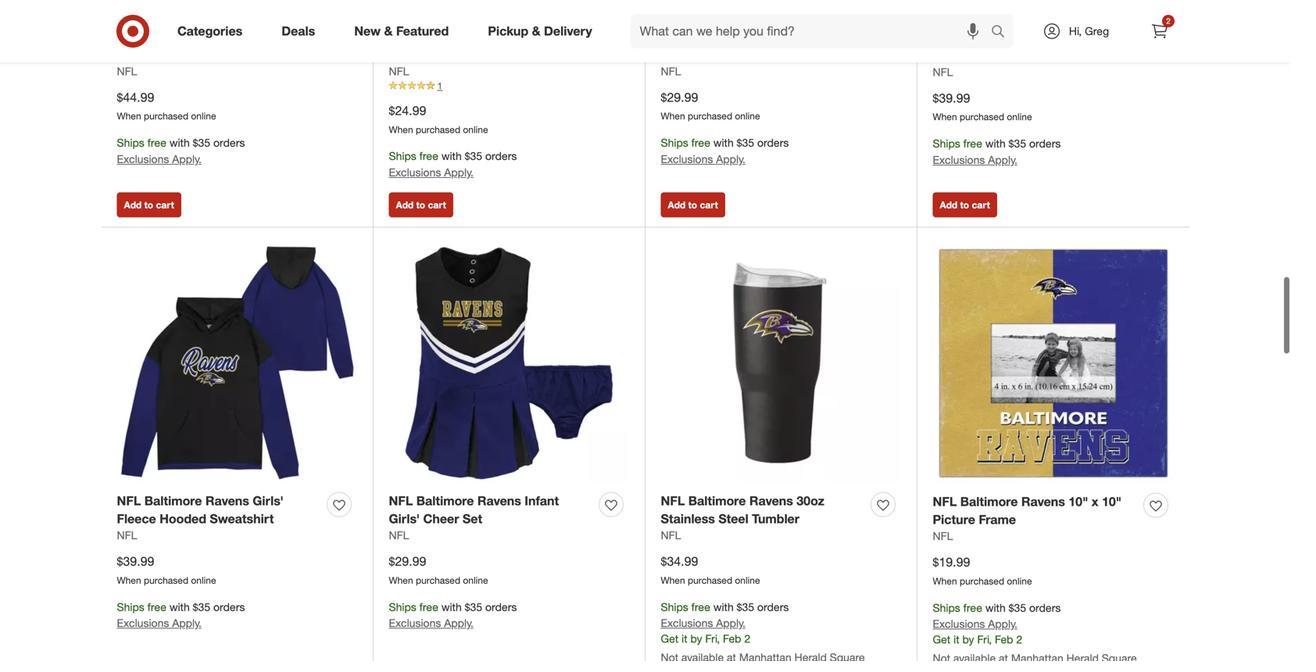 Task type: locate. For each thing, give the bounding box(es) containing it.
online inside $44.99 when purchased online
[[191, 110, 216, 122]]

ravens inside "nfl baltimore ravens women's primary antique long sleeve crew fleece sweartshirt"
[[205, 29, 249, 44]]

fleece
[[152, 65, 191, 80], [117, 512, 156, 527]]

purchased for dye
[[960, 111, 1004, 123]]

ravens for dye
[[1021, 30, 1065, 45]]

nfl inside "nfl baltimore ravens girls' fleece hooded sweatshirt"
[[117, 494, 141, 509]]

purchased
[[144, 110, 188, 122], [688, 110, 732, 122], [960, 111, 1004, 123], [416, 124, 460, 135], [144, 575, 188, 587], [416, 575, 460, 587], [688, 575, 732, 587], [960, 576, 1004, 588]]

1 horizontal spatial $39.99
[[933, 90, 970, 106]]

0 horizontal spatial by
[[691, 633, 702, 646]]

online down catch in the right top of the page
[[735, 110, 760, 122]]

get down $34.99
[[661, 633, 679, 646]]

it for $19.99
[[954, 634, 959, 647]]

nfl inside nfl baltimore ravens girls' gray tie-dye crop hooded sweatshirt
[[933, 30, 957, 45]]

girls' inside nfl baltimore ravens girls' gray tie-dye crop hooded sweatshirt
[[1069, 30, 1100, 45]]

t-
[[514, 47, 526, 62], [797, 47, 809, 62]]

exclusions apply. button for catch
[[661, 151, 745, 167]]

baltimore inside nfl baltimore ravens girls' gray tie-dye crop hooded sweatshirt
[[960, 30, 1018, 45]]

fleece inside "nfl baltimore ravens women's primary antique long sleeve crew fleece sweartshirt"
[[152, 65, 191, 80]]

add
[[124, 199, 142, 211], [396, 199, 414, 211], [668, 199, 686, 211], [940, 199, 958, 211]]

nfl baltimore ravens infant girls' cheer set link
[[389, 493, 593, 528]]

4 cart from the left
[[972, 199, 990, 211]]

2 for nfl baltimore ravens 10" x 10" picture frame
[[1016, 634, 1022, 647]]

when for nfl baltimore ravens 10" x 10" picture frame
[[933, 576, 957, 588]]

fri, for $19.99
[[977, 634, 992, 647]]

add to cart for $44.99
[[124, 199, 174, 211]]

ships free with $35 orders exclusions apply. for catch
[[661, 136, 789, 166]]

hooded
[[1015, 48, 1062, 63], [160, 512, 206, 527]]

baltimore for tumbler
[[688, 494, 746, 509]]

online down crop
[[1007, 111, 1032, 123]]

3 add to cart from the left
[[668, 199, 718, 211]]

fri, down the $19.99 when purchased online
[[977, 634, 992, 647]]

nfl baltimore ravens men's quick tag athleisure t-shirt
[[389, 29, 560, 62]]

to
[[144, 199, 153, 211], [416, 199, 425, 211], [688, 199, 697, 211], [960, 199, 969, 211]]

4 to from the left
[[960, 199, 969, 211]]

0 horizontal spatial t-
[[514, 47, 526, 62]]

dye
[[956, 48, 978, 63]]

sweartshirt
[[194, 65, 264, 80]]

2 for nfl baltimore ravens 30oz stainless steel tumbler
[[744, 633, 750, 646]]

search button
[[984, 14, 1022, 52]]

hooded inside "nfl baltimore ravens girls' fleece hooded sweatshirt"
[[160, 512, 206, 527]]

girls' for nfl baltimore ravens girls' gray tie-dye crop hooded sweatshirt
[[1069, 30, 1100, 45]]

by down the "$34.99 when purchased online"
[[691, 633, 702, 646]]

2 horizontal spatial girls'
[[1069, 30, 1100, 45]]

girls' inside "nfl baltimore ravens girls' fleece hooded sweatshirt"
[[253, 494, 284, 509]]

feb down the $19.99 when purchased online
[[995, 634, 1013, 647]]

exclusions apply. button
[[117, 151, 202, 167], [661, 151, 745, 167], [933, 152, 1017, 168], [389, 165, 473, 181], [117, 616, 202, 632], [389, 616, 473, 632], [661, 616, 745, 632], [933, 617, 1017, 633]]

nfl for the nfl link associated with nfl baltimore ravens girls' fleece hooded sweatshirt
[[117, 529, 137, 543]]

apply. for catch
[[716, 152, 745, 166]]

3 add from the left
[[668, 199, 686, 211]]

2
[[1166, 16, 1171, 26], [744, 633, 750, 646], [1016, 634, 1022, 647]]

add for $39.99
[[940, 199, 958, 211]]

1 vertical spatial girls'
[[253, 494, 284, 509]]

10" left the x at the right bottom of the page
[[1069, 495, 1088, 510]]

shirt inside nfl baltimore ravens men's shoestring catch polo t-shirt
[[809, 47, 838, 62]]

0 horizontal spatial sweatshirt
[[210, 512, 274, 527]]

baltimore for picture
[[960, 495, 1018, 510]]

1 vertical spatial hooded
[[160, 512, 206, 527]]

0 horizontal spatial get
[[661, 633, 679, 646]]

online down "frame"
[[1007, 576, 1032, 588]]

0 horizontal spatial ships free with $35 orders exclusions apply. get it by fri, feb 2
[[661, 601, 789, 646]]

nfl baltimore ravens women's primary antique long sleeve crew fleece sweartshirt link
[[117, 28, 321, 80]]

add to cart for $24.99
[[396, 199, 446, 211]]

men's inside nfl baltimore ravens men's shoestring catch polo t-shirt
[[797, 29, 832, 44]]

tumbler
[[752, 512, 799, 527]]

men's inside nfl baltimore ravens men's quick tag athleisure t-shirt
[[525, 29, 560, 44]]

1 horizontal spatial $39.99 when purchased online
[[933, 90, 1032, 123]]

0 vertical spatial $39.99
[[933, 90, 970, 106]]

hooded inside nfl baltimore ravens girls' gray tie-dye crop hooded sweatshirt
[[1015, 48, 1062, 63]]

ships free with $35 orders exclusions apply. for hooded
[[117, 601, 245, 631]]

baltimore for athleisure
[[416, 29, 474, 44]]

0 vertical spatial girls'
[[1069, 30, 1100, 45]]

feb down the "$34.99 when purchased online"
[[723, 633, 741, 646]]

0 horizontal spatial shirt
[[526, 47, 554, 62]]

1 men's from the left
[[525, 29, 560, 44]]

2 & from the left
[[532, 24, 541, 39]]

new
[[354, 24, 381, 39]]

0 horizontal spatial feb
[[723, 633, 741, 646]]

nfl for nfl baltimore ravens girls' fleece hooded sweatshirt
[[117, 494, 141, 509]]

nfl inside nfl baltimore ravens infant girls' cheer set
[[389, 494, 413, 509]]

1 t- from the left
[[514, 47, 526, 62]]

1 vertical spatial $29.99 when purchased online
[[389, 555, 488, 587]]

1 horizontal spatial &
[[532, 24, 541, 39]]

purchased inside $44.99 when purchased online
[[144, 110, 188, 122]]

ravens for polo
[[749, 29, 793, 44]]

2 add from the left
[[396, 199, 414, 211]]

0 horizontal spatial it
[[682, 633, 687, 646]]

it
[[682, 633, 687, 646], [954, 634, 959, 647]]

exclusions apply. button for hooded
[[117, 616, 202, 632]]

0 vertical spatial hooded
[[1015, 48, 1062, 63]]

when
[[117, 110, 141, 122], [661, 110, 685, 122], [933, 111, 957, 123], [389, 124, 413, 135], [117, 575, 141, 587], [389, 575, 413, 587], [661, 575, 685, 587], [933, 576, 957, 588]]

0 horizontal spatial $39.99 when purchased online
[[117, 555, 216, 587]]

feb for $34.99
[[723, 633, 741, 646]]

2 cart from the left
[[428, 199, 446, 211]]

online down set
[[463, 575, 488, 587]]

online inside $24.99 when purchased online
[[463, 124, 488, 135]]

$35 for dye
[[1009, 137, 1026, 150]]

1 link
[[389, 79, 630, 93]]

t- for athleisure
[[514, 47, 526, 62]]

cart
[[156, 199, 174, 211], [428, 199, 446, 211], [700, 199, 718, 211], [972, 199, 990, 211]]

baltimore for set
[[416, 494, 474, 509]]

2 to from the left
[[416, 199, 425, 211]]

nfl baltimore ravens men's shoestring catch polo t-shirt image
[[661, 0, 901, 19], [661, 0, 901, 19]]

$44.99
[[117, 90, 154, 105]]

with
[[169, 136, 190, 150], [713, 136, 734, 150], [985, 137, 1006, 150], [441, 149, 462, 163], [169, 601, 190, 615], [441, 601, 462, 615], [713, 601, 734, 615], [985, 602, 1006, 615]]

sweatshirt inside nfl baltimore ravens girls' gray tie-dye crop hooded sweatshirt
[[1065, 48, 1129, 63]]

nfl baltimore ravens women's primary antique long sleeve crew fleece sweartshirt image
[[117, 0, 358, 19], [117, 0, 358, 19]]

baltimore inside nfl baltimore ravens infant girls' cheer set
[[416, 494, 474, 509]]

deals link
[[268, 14, 335, 48]]

0 horizontal spatial girls'
[[253, 494, 284, 509]]

nfl for the nfl link associated with nfl baltimore ravens men's shoestring catch polo t-shirt
[[661, 64, 681, 78]]

add for $44.99
[[124, 199, 142, 211]]

sweatshirt
[[1065, 48, 1129, 63], [210, 512, 274, 527]]

ships free with $35 orders exclusions apply.
[[117, 136, 245, 166], [661, 136, 789, 166], [933, 137, 1061, 167], [389, 149, 517, 179], [117, 601, 245, 631], [389, 601, 517, 631]]

ravens inside nfl baltimore ravens men's quick tag athleisure t-shirt
[[477, 29, 521, 44]]

0 horizontal spatial 2
[[744, 633, 750, 646]]

purchased inside the "$34.99 when purchased online"
[[688, 575, 732, 587]]

online inside the "$34.99 when purchased online"
[[735, 575, 760, 587]]

2 link
[[1143, 14, 1177, 48]]

1 horizontal spatial hooded
[[1015, 48, 1062, 63]]

purchased for sweatshirt
[[144, 575, 188, 587]]

nfl for nfl baltimore ravens 30oz stainless steel tumbler
[[661, 494, 685, 509]]

2 vertical spatial girls'
[[389, 512, 420, 527]]

1 cart from the left
[[156, 199, 174, 211]]

4 add to cart from the left
[[940, 199, 990, 211]]

1 horizontal spatial $29.99
[[661, 90, 698, 105]]

$29.99 when purchased online
[[661, 90, 760, 122], [389, 555, 488, 587]]

it for $34.99
[[682, 633, 687, 646]]

0 vertical spatial $39.99 when purchased online
[[933, 90, 1032, 123]]

1 horizontal spatial t-
[[797, 47, 809, 62]]

0 horizontal spatial 10"
[[1069, 495, 1088, 510]]

men's for nfl baltimore ravens men's shoestring catch polo t-shirt
[[797, 29, 832, 44]]

add for $29.99
[[668, 199, 686, 211]]

pickup & delivery link
[[475, 14, 612, 48]]

hi,
[[1069, 24, 1082, 38]]

1 vertical spatial sweatshirt
[[210, 512, 274, 527]]

$34.99 when purchased online
[[661, 555, 760, 587]]

t- right polo
[[797, 47, 809, 62]]

stainless
[[661, 512, 715, 527]]

baltimore inside nfl baltimore ravens 10" x 10" picture frame
[[960, 495, 1018, 510]]

orders
[[213, 136, 245, 150], [757, 136, 789, 150], [1029, 137, 1061, 150], [485, 149, 517, 163], [213, 601, 245, 615], [485, 601, 517, 615], [757, 601, 789, 615], [1029, 602, 1061, 615]]

shirt for nfl baltimore ravens men's quick tag athleisure t-shirt
[[526, 47, 554, 62]]

online down 1 link
[[463, 124, 488, 135]]

free for cheer
[[419, 601, 438, 615]]

ravens inside "nfl baltimore ravens girls' fleece hooded sweatshirt"
[[205, 494, 249, 509]]

2 down the "$34.99 when purchased online"
[[744, 633, 750, 646]]

to for $44.99
[[144, 199, 153, 211]]

0 horizontal spatial men's
[[525, 29, 560, 44]]

3 add to cart button from the left
[[661, 193, 725, 218]]

1 add to cart button from the left
[[117, 193, 181, 218]]

$39.99 when purchased online down crop
[[933, 90, 1032, 123]]

nfl inside nfl baltimore ravens men's quick tag athleisure t-shirt
[[389, 29, 413, 44]]

by
[[691, 633, 702, 646], [962, 634, 974, 647]]

purchased inside the $19.99 when purchased online
[[960, 576, 1004, 588]]

nfl baltimore ravens girls' fleece hooded sweatshirt image
[[117, 243, 358, 484], [117, 243, 358, 484]]

nfl baltimore ravens men's shoestring catch polo t-shirt link
[[661, 28, 865, 64]]

3 to from the left
[[688, 199, 697, 211]]

fleece inside "nfl baltimore ravens girls' fleece hooded sweatshirt"
[[117, 512, 156, 527]]

nfl inside the 'nfl baltimore ravens 30oz stainless steel tumbler'
[[661, 494, 685, 509]]

shirt down pickup & delivery
[[526, 47, 554, 62]]

2 down the $19.99 when purchased online
[[1016, 634, 1022, 647]]

to for $39.99
[[960, 199, 969, 211]]

1 horizontal spatial get
[[933, 634, 951, 647]]

What can we help you find? suggestions appear below search field
[[630, 14, 995, 48]]

0 vertical spatial $29.99 when purchased online
[[661, 90, 760, 122]]

purchased for polo
[[688, 110, 732, 122]]

ships free with $35 orders exclusions apply. get it by fri, feb 2 for $34.99
[[661, 601, 789, 646]]

feb
[[723, 633, 741, 646], [995, 634, 1013, 647]]

$39.99
[[933, 90, 970, 106], [117, 555, 154, 570]]

shirt inside nfl baltimore ravens men's quick tag athleisure t-shirt
[[526, 47, 554, 62]]

shirt
[[526, 47, 554, 62], [809, 47, 838, 62]]

add to cart
[[124, 199, 174, 211], [396, 199, 446, 211], [668, 199, 718, 211], [940, 199, 990, 211]]

10"
[[1069, 495, 1088, 510], [1102, 495, 1122, 510]]

1 vertical spatial $39.99 when purchased online
[[117, 555, 216, 587]]

0 vertical spatial sweatshirt
[[1065, 48, 1129, 63]]

categories
[[177, 24, 242, 39]]

baltimore inside the 'nfl baltimore ravens 30oz stainless steel tumbler'
[[688, 494, 746, 509]]

by down the $19.99 when purchased online
[[962, 634, 974, 647]]

ravens for sweatshirt
[[205, 494, 249, 509]]

online inside the $19.99 when purchased online
[[1007, 576, 1032, 588]]

$39.99 when purchased online down "nfl baltimore ravens girls' fleece hooded sweatshirt"
[[117, 555, 216, 587]]

nfl baltimore ravens 30oz stainless steel tumbler
[[661, 494, 824, 527]]

1 horizontal spatial $29.99 when purchased online
[[661, 90, 760, 122]]

add to cart button for $44.99
[[117, 193, 181, 218]]

ravens for athleisure
[[477, 29, 521, 44]]

by for $19.99
[[962, 634, 974, 647]]

nfl baltimore ravens women's primary antique long sleeve crew fleece sweartshirt
[[117, 29, 307, 80]]

30oz
[[797, 494, 824, 509]]

girls'
[[1069, 30, 1100, 45], [253, 494, 284, 509], [389, 512, 420, 527]]

10" right the x at the right bottom of the page
[[1102, 495, 1122, 510]]

4 add to cart button from the left
[[933, 193, 997, 218]]

ravens inside the 'nfl baltimore ravens 30oz stainless steel tumbler'
[[749, 494, 793, 509]]

$29.99 when purchased online for catch
[[661, 90, 760, 122]]

ships for nfl baltimore ravens men's shoestring catch polo t-shirt
[[661, 136, 688, 150]]

2 add to cart from the left
[[396, 199, 446, 211]]

online for athleisure
[[463, 124, 488, 135]]

ravens inside nfl baltimore ravens men's shoestring catch polo t-shirt
[[749, 29, 793, 44]]

0 horizontal spatial $29.99 when purchased online
[[389, 555, 488, 587]]

apply. for antique
[[172, 152, 202, 166]]

online down "sweartshirt"
[[191, 110, 216, 122]]

baltimore for polo
[[688, 29, 746, 44]]

1 horizontal spatial feb
[[995, 634, 1013, 647]]

exclusions apply. button for cheer
[[389, 616, 473, 632]]

1 horizontal spatial 10"
[[1102, 495, 1122, 510]]

free
[[147, 136, 166, 150], [691, 136, 710, 150], [963, 137, 982, 150], [419, 149, 438, 163], [147, 601, 166, 615], [419, 601, 438, 615], [691, 601, 710, 615], [963, 602, 982, 615]]

2 t- from the left
[[797, 47, 809, 62]]

0 vertical spatial $29.99
[[661, 90, 698, 105]]

$29.99 when purchased online down shoestring
[[661, 90, 760, 122]]

nfl baltimore ravens men's quick tag athleisure t-shirt image
[[389, 0, 630, 19], [389, 0, 630, 19]]

greg
[[1085, 24, 1109, 38]]

2 add to cart button from the left
[[389, 193, 453, 218]]

ships for nfl baltimore ravens women's primary antique long sleeve crew fleece sweartshirt
[[117, 136, 144, 150]]

free for antique
[[147, 136, 166, 150]]

$29.99 when purchased online down cheer
[[389, 555, 488, 587]]

0 horizontal spatial fri,
[[705, 633, 720, 646]]

when inside the $19.99 when purchased online
[[933, 576, 957, 588]]

online down steel
[[735, 575, 760, 587]]

baltimore
[[144, 29, 202, 44], [416, 29, 474, 44], [688, 29, 746, 44], [960, 30, 1018, 45], [144, 494, 202, 509], [416, 494, 474, 509], [688, 494, 746, 509], [960, 495, 1018, 510]]

t- inside nfl baltimore ravens men's shoestring catch polo t-shirt
[[797, 47, 809, 62]]

$39.99 when purchased online for hooded
[[117, 555, 216, 587]]

online for sweatshirt
[[191, 575, 216, 587]]

orders for long
[[213, 136, 245, 150]]

1 & from the left
[[384, 24, 393, 39]]

1 add to cart from the left
[[124, 199, 174, 211]]

$35 for sweatshirt
[[193, 601, 210, 615]]

$35 for polo
[[737, 136, 754, 150]]

fri,
[[705, 633, 720, 646], [977, 634, 992, 647]]

to for $29.99
[[688, 199, 697, 211]]

3 cart from the left
[[700, 199, 718, 211]]

1 horizontal spatial shirt
[[809, 47, 838, 62]]

0 vertical spatial fleece
[[152, 65, 191, 80]]

nfl baltimore ravens 10" x 10" picture frame link
[[933, 494, 1138, 529]]

men's
[[525, 29, 560, 44], [797, 29, 832, 44]]

0 horizontal spatial hooded
[[160, 512, 206, 527]]

orders for dye
[[1029, 137, 1061, 150]]

shirt right polo
[[809, 47, 838, 62]]

t- inside nfl baltimore ravens men's quick tag athleisure t-shirt
[[514, 47, 526, 62]]

apply.
[[172, 152, 202, 166], [716, 152, 745, 166], [988, 153, 1017, 167], [444, 166, 473, 179], [172, 617, 202, 631], [444, 617, 473, 631], [716, 617, 745, 631], [988, 618, 1017, 632]]

antique
[[167, 47, 213, 62]]

cheer
[[423, 512, 459, 527]]

categories link
[[164, 14, 262, 48]]

$39.99 for tie-
[[933, 90, 970, 106]]

online for tumbler
[[735, 575, 760, 587]]

$35
[[193, 136, 210, 150], [737, 136, 754, 150], [1009, 137, 1026, 150], [465, 149, 482, 163], [193, 601, 210, 615], [465, 601, 482, 615], [737, 601, 754, 615], [1009, 602, 1026, 615]]

1 vertical spatial $29.99
[[389, 555, 426, 570]]

ravens inside nfl baltimore ravens girls' gray tie-dye crop hooded sweatshirt
[[1021, 30, 1065, 45]]

1 horizontal spatial it
[[954, 634, 959, 647]]

$24.99 when purchased online
[[389, 103, 488, 135]]

1 horizontal spatial men's
[[797, 29, 832, 44]]

purchased inside $24.99 when purchased online
[[416, 124, 460, 135]]

get
[[661, 633, 679, 646], [933, 634, 951, 647]]

baltimore inside nfl baltimore ravens men's quick tag athleisure t-shirt
[[416, 29, 474, 44]]

baltimore for dye
[[960, 30, 1018, 45]]

0 horizontal spatial $29.99
[[389, 555, 426, 570]]

nfl for nfl baltimore ravens men's shoestring catch polo t-shirt
[[661, 29, 685, 44]]

1 add from the left
[[124, 199, 142, 211]]

ravens inside nfl baltimore ravens 10" x 10" picture frame
[[1021, 495, 1065, 510]]

ravens inside nfl baltimore ravens infant girls' cheer set
[[477, 494, 521, 509]]

1 horizontal spatial sweatshirt
[[1065, 48, 1129, 63]]

nfl baltimore ravens girls' gray tie-dye crop hooded sweatshirt
[[933, 30, 1131, 63]]

t- down pickup
[[514, 47, 526, 62]]

fri, down the "$34.99 when purchased online"
[[705, 633, 720, 646]]

$29.99 down cheer
[[389, 555, 426, 570]]

baltimore inside "nfl baltimore ravens women's primary antique long sleeve crew fleece sweartshirt"
[[144, 29, 202, 44]]

&
[[384, 24, 393, 39], [532, 24, 541, 39]]

feb for $19.99
[[995, 634, 1013, 647]]

infant
[[525, 494, 559, 509]]

4 add from the left
[[940, 199, 958, 211]]

online
[[191, 110, 216, 122], [735, 110, 760, 122], [1007, 111, 1032, 123], [463, 124, 488, 135], [191, 575, 216, 587], [463, 575, 488, 587], [735, 575, 760, 587], [1007, 576, 1032, 588]]

nfl baltimore ravens infant girls' cheer set image
[[389, 243, 630, 484], [389, 243, 630, 484]]

1 horizontal spatial 2
[[1016, 634, 1022, 647]]

2 shirt from the left
[[809, 47, 838, 62]]

baltimore inside nfl baltimore ravens men's shoestring catch polo t-shirt
[[688, 29, 746, 44]]

tag
[[427, 47, 448, 62]]

2 right the greg
[[1166, 16, 1171, 26]]

exclusions
[[117, 152, 169, 166], [661, 152, 713, 166], [933, 153, 985, 167], [389, 166, 441, 179], [117, 617, 169, 631], [389, 617, 441, 631], [661, 617, 713, 631], [933, 618, 985, 632]]

crew
[[117, 65, 148, 80]]

ships free with $35 orders exclusions apply. get it by fri, feb 2 down the $19.99 when purchased online
[[933, 602, 1061, 647]]

baltimore inside "nfl baltimore ravens girls' fleece hooded sweatshirt"
[[144, 494, 202, 509]]

1 horizontal spatial ships free with $35 orders exclusions apply. get it by fri, feb 2
[[933, 602, 1061, 647]]

cart for $44.99
[[156, 199, 174, 211]]

nfl for nfl baltimore ravens girls' gray tie-dye crop hooded sweatshirt
[[933, 30, 957, 45]]

when inside $44.99 when purchased online
[[117, 110, 141, 122]]

ships free with $35 orders exclusions apply. get it by fri, feb 2 down the "$34.99 when purchased online"
[[661, 601, 789, 646]]

$39.99 when purchased online
[[933, 90, 1032, 123], [117, 555, 216, 587]]

1 to from the left
[[144, 199, 153, 211]]

ships free with $35 orders exclusions apply. for tie-
[[933, 137, 1061, 167]]

$29.99
[[661, 90, 698, 105], [389, 555, 426, 570]]

nfl inside nfl baltimore ravens 10" x 10" picture frame
[[933, 495, 957, 510]]

1 horizontal spatial by
[[962, 634, 974, 647]]

when inside $24.99 when purchased online
[[389, 124, 413, 135]]

1 vertical spatial $39.99
[[117, 555, 154, 570]]

& right pickup
[[532, 24, 541, 39]]

frame
[[979, 513, 1016, 528]]

ships free with $35 orders exclusions apply. get it by fri, feb 2
[[661, 601, 789, 646], [933, 602, 1061, 647]]

add to cart for $39.99
[[940, 199, 990, 211]]

nfl link
[[117, 64, 137, 79], [389, 64, 409, 79], [661, 64, 681, 79], [933, 64, 953, 80], [117, 528, 137, 544], [389, 528, 409, 544], [661, 528, 681, 544], [933, 529, 953, 545]]

1 horizontal spatial fri,
[[977, 634, 992, 647]]

0 horizontal spatial $39.99
[[117, 555, 154, 570]]

& right new
[[384, 24, 393, 39]]

0 horizontal spatial &
[[384, 24, 393, 39]]

nfl for nfl baltimore ravens 10" x 10" picture frame
[[933, 495, 957, 510]]

when inside the "$34.99 when purchased online"
[[661, 575, 685, 587]]

when for nfl baltimore ravens women's primary antique long sleeve crew fleece sweartshirt
[[117, 110, 141, 122]]

$29.99 when purchased online for cheer
[[389, 555, 488, 587]]

nfl inside nfl baltimore ravens men's shoestring catch polo t-shirt
[[661, 29, 685, 44]]

nfl for nfl baltimore ravens infant girls' cheer set's the nfl link
[[389, 529, 409, 543]]

$29.99 down shoestring
[[661, 90, 698, 105]]

nfl inside "nfl baltimore ravens women's primary antique long sleeve crew fleece sweartshirt"
[[117, 29, 141, 44]]

it down the "$34.99 when purchased online"
[[682, 633, 687, 646]]

2 men's from the left
[[797, 29, 832, 44]]

exclusions for nfl baltimore ravens girls' fleece hooded sweatshirt
[[117, 617, 169, 631]]

1 horizontal spatial girls'
[[389, 512, 420, 527]]

ships
[[117, 136, 144, 150], [661, 136, 688, 150], [933, 137, 960, 150], [389, 149, 416, 163], [117, 601, 144, 615], [389, 601, 416, 615], [661, 601, 688, 615], [933, 602, 960, 615]]

ravens
[[205, 29, 249, 44], [477, 29, 521, 44], [749, 29, 793, 44], [1021, 30, 1065, 45], [205, 494, 249, 509], [477, 494, 521, 509], [749, 494, 793, 509], [1021, 495, 1065, 510]]

girls' inside nfl baltimore ravens infant girls' cheer set
[[389, 512, 420, 527]]

online down "nfl baltimore ravens girls' fleece hooded sweatshirt"
[[191, 575, 216, 587]]

it down the $19.99 when purchased online
[[954, 634, 959, 647]]

get down $19.99
[[933, 634, 951, 647]]

with for tag
[[441, 149, 462, 163]]

ships free with $35 orders exclusions apply. get it by fri, feb 2 for $19.99
[[933, 602, 1061, 647]]

1 vertical spatial fleece
[[117, 512, 156, 527]]

$35 for set
[[465, 601, 482, 615]]

nfl baltimore ravens girls' gray tie-dye crop hooded sweatshirt image
[[933, 0, 1174, 20], [933, 0, 1174, 20]]

1 shirt from the left
[[526, 47, 554, 62]]



Task type: vqa. For each thing, say whether or not it's contained in the screenshot.
the rightmost the + 1 offer
no



Task type: describe. For each thing, give the bounding box(es) containing it.
featured
[[396, 24, 449, 39]]

sleeve
[[250, 47, 289, 62]]

nfl baltimore ravens 30oz stainless steel tumbler link
[[661, 493, 865, 528]]

baltimore for sweatshirt
[[144, 494, 202, 509]]

exclusions for nfl baltimore ravens women's primary antique long sleeve crew fleece sweartshirt
[[117, 152, 169, 166]]

picture
[[933, 513, 975, 528]]

$29.99 for shoestring
[[661, 90, 698, 105]]

free for tie-
[[963, 137, 982, 150]]

women's
[[253, 29, 307, 44]]

cart for $24.99
[[428, 199, 446, 211]]

free for tag
[[419, 149, 438, 163]]

primary
[[117, 47, 164, 62]]

deals
[[282, 24, 315, 39]]

nfl link for nfl baltimore ravens girls' fleece hooded sweatshirt
[[117, 528, 137, 544]]

nfl baltimore ravens infant girls' cheer set
[[389, 494, 559, 527]]

nfl baltimore ravens men's quick tag athleisure t-shirt link
[[389, 28, 593, 64]]

ravens for long
[[205, 29, 249, 44]]

nfl for nfl baltimore ravens women's primary antique long sleeve crew fleece sweartshirt the nfl link
[[117, 64, 137, 78]]

nfl baltimore ravens 30oz stainless steel tumbler image
[[661, 243, 901, 484]]

with for catch
[[713, 136, 734, 150]]

nfl baltimore ravens men's shoestring catch polo t-shirt
[[661, 29, 838, 62]]

girls' for nfl baltimore ravens girls' fleece hooded sweatshirt
[[253, 494, 284, 509]]

& for new
[[384, 24, 393, 39]]

t- for polo
[[797, 47, 809, 62]]

to for $24.99
[[416, 199, 425, 211]]

new & featured
[[354, 24, 449, 39]]

nfl baltimore ravens girls' gray tie-dye crop hooded sweatshirt link
[[933, 29, 1138, 64]]

hi, greg
[[1069, 24, 1109, 38]]

polo
[[768, 47, 794, 62]]

add to cart button for $24.99
[[389, 193, 453, 218]]

athleisure
[[451, 47, 511, 62]]

pickup
[[488, 24, 528, 39]]

pickup & delivery
[[488, 24, 592, 39]]

exclusions for nfl baltimore ravens girls' gray tie-dye crop hooded sweatshirt
[[933, 153, 985, 167]]

nfl link for nfl baltimore ravens 30oz stainless steel tumbler
[[661, 528, 681, 544]]

exclusions apply. button for tag
[[389, 165, 473, 181]]

with for hooded
[[169, 601, 190, 615]]

delivery
[[544, 24, 592, 39]]

orders for sweatshirt
[[213, 601, 245, 615]]

$24.99
[[389, 103, 426, 118]]

exclusions for nfl baltimore ravens men's shoestring catch polo t-shirt
[[661, 152, 713, 166]]

new & featured link
[[341, 14, 468, 48]]

nfl for the nfl link associated with nfl baltimore ravens girls' gray tie-dye crop hooded sweatshirt
[[933, 65, 953, 79]]

exclusions apply. button for tie-
[[933, 152, 1017, 168]]

nfl for nfl baltimore ravens men's quick tag athleisure t-shirt
[[389, 29, 413, 44]]

nfl link for nfl baltimore ravens men's shoestring catch polo t-shirt
[[661, 64, 681, 79]]

long
[[217, 47, 246, 62]]

nfl for nfl baltimore ravens infant girls' cheer set
[[389, 494, 413, 509]]

when for nfl baltimore ravens infant girls' cheer set
[[389, 575, 413, 587]]

when for nfl baltimore ravens 30oz stainless steel tumbler
[[661, 575, 685, 587]]

$19.99
[[933, 555, 970, 571]]

sweatshirt inside "nfl baltimore ravens girls' fleece hooded sweatshirt"
[[210, 512, 274, 527]]

1 10" from the left
[[1069, 495, 1088, 510]]

nfl for the nfl link associated with nfl baltimore ravens 30oz stainless steel tumbler
[[661, 529, 681, 543]]

x
[[1092, 495, 1098, 510]]

$44.99 when purchased online
[[117, 90, 216, 122]]

2 horizontal spatial 2
[[1166, 16, 1171, 26]]

orders for set
[[485, 601, 517, 615]]

$34.99
[[661, 555, 698, 570]]

purchased for set
[[416, 575, 460, 587]]

purchased for picture
[[960, 576, 1004, 588]]

1
[[437, 80, 442, 92]]

purchased for long
[[144, 110, 188, 122]]

apply. for tie-
[[988, 153, 1017, 167]]

ships for nfl baltimore ravens girls' fleece hooded sweatshirt
[[117, 601, 144, 615]]

ships free with $35 orders exclusions apply. for tag
[[389, 149, 517, 179]]

crop
[[982, 48, 1011, 63]]

when for nfl baltimore ravens girls' fleece hooded sweatshirt
[[117, 575, 141, 587]]

quick
[[389, 47, 423, 62]]

ships for nfl baltimore ravens girls' gray tie-dye crop hooded sweatshirt
[[933, 137, 960, 150]]

apply. for tag
[[444, 166, 473, 179]]

gray
[[1103, 30, 1131, 45]]

with for cheer
[[441, 601, 462, 615]]

$19.99 when purchased online
[[933, 555, 1032, 588]]

tie-
[[933, 48, 956, 63]]

nfl link for nfl baltimore ravens women's primary antique long sleeve crew fleece sweartshirt
[[117, 64, 137, 79]]

search
[[984, 25, 1022, 40]]

ravens for set
[[477, 494, 521, 509]]

ships for nfl baltimore ravens men's quick tag athleisure t-shirt
[[389, 149, 416, 163]]

set
[[463, 512, 482, 527]]

catch
[[729, 47, 764, 62]]

nfl baltimore ravens girls' fleece hooded sweatshirt link
[[117, 493, 321, 528]]

exclusions for nfl baltimore ravens men's quick tag athleisure t-shirt
[[389, 166, 441, 179]]

steel
[[718, 512, 748, 527]]

nfl baltimore ravens 10" x 10" picture frame
[[933, 495, 1122, 528]]

exclusions for nfl baltimore ravens infant girls' cheer set
[[389, 617, 441, 631]]

ravens for picture
[[1021, 495, 1065, 510]]

apply. for cheer
[[444, 617, 473, 631]]

shoestring
[[661, 47, 725, 62]]

nfl link for nfl baltimore ravens girls' gray tie-dye crop hooded sweatshirt
[[933, 64, 953, 80]]

purchased for athleisure
[[416, 124, 460, 135]]

2 10" from the left
[[1102, 495, 1122, 510]]

cart for $39.99
[[972, 199, 990, 211]]

nfl for nfl baltimore ravens women's primary antique long sleeve crew fleece sweartshirt
[[117, 29, 141, 44]]

$39.99 for hooded
[[117, 555, 154, 570]]

with for tie-
[[985, 137, 1006, 150]]

online for polo
[[735, 110, 760, 122]]

free for catch
[[691, 136, 710, 150]]

shirt for nfl baltimore ravens men's shoestring catch polo t-shirt
[[809, 47, 838, 62]]

ships free with $35 orders exclusions apply. for cheer
[[389, 601, 517, 631]]

get for $34.99
[[661, 633, 679, 646]]

free for hooded
[[147, 601, 166, 615]]

nfl for the nfl link for nfl baltimore ravens men's quick tag athleisure t-shirt
[[389, 64, 409, 78]]

men's for nfl baltimore ravens men's quick tag athleisure t-shirt
[[525, 29, 560, 44]]

nfl baltimore ravens girls' fleece hooded sweatshirt
[[117, 494, 284, 527]]

nfl link for nfl baltimore ravens 10" x 10" picture frame
[[933, 529, 953, 545]]

nfl baltimore ravens 10" x 10" picture frame image
[[933, 243, 1174, 485]]

with for antique
[[169, 136, 190, 150]]

when for nfl baltimore ravens girls' gray tie-dye crop hooded sweatshirt
[[933, 111, 957, 123]]

baltimore for long
[[144, 29, 202, 44]]



